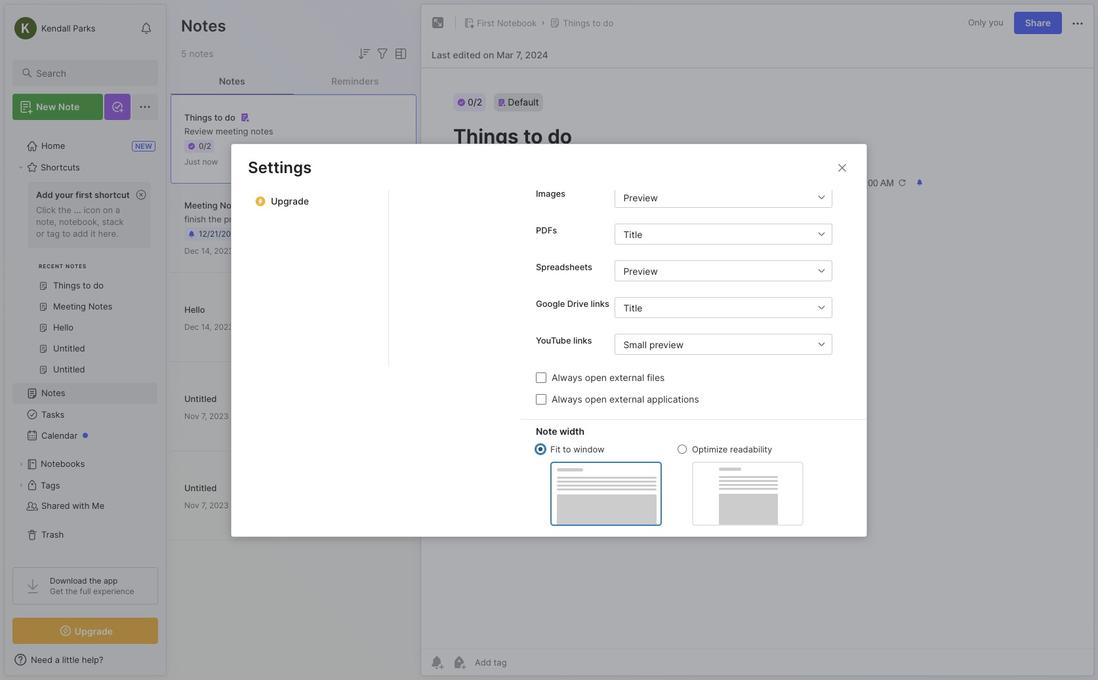 Task type: describe. For each thing, give the bounding box(es) containing it.
note inside main element
[[58, 101, 80, 112]]

on inside icon on a note, notebook, stack or tag to add it here.
[[103, 205, 113, 215]]

only
[[969, 17, 987, 28]]

external for files
[[610, 372, 645, 383]]

1 vertical spatial note
[[536, 426, 557, 437]]

tag
[[47, 228, 60, 239]]

1 vertical spatial things
[[184, 112, 212, 123]]

note width
[[536, 426, 585, 437]]

home
[[41, 141, 65, 151]]

1 dec 14, 2023 from the top
[[184, 246, 234, 256]]

0 vertical spatial upgrade button
[[247, 191, 373, 212]]

upgrade for upgrade "popup button" in the main element
[[75, 626, 113, 637]]

add
[[36, 190, 53, 200]]

first
[[477, 18, 495, 28]]

Fit to window radio
[[536, 445, 545, 454]]

it
[[91, 228, 96, 239]]

things to do inside button
[[563, 18, 614, 28]]

7, inside note window element
[[516, 49, 523, 60]]

1 nov from the top
[[184, 411, 199, 421]]

youtube
[[536, 335, 571, 346]]

always for always open external files
[[552, 372, 583, 383]]

notes up 12/21/2023, 09:00 am
[[220, 200, 244, 211]]

give
[[277, 214, 294, 224]]

only you
[[969, 17, 1004, 28]]

click
[[36, 205, 56, 215]]

note,
[[36, 216, 57, 227]]

full
[[80, 587, 91, 597]]

get
[[50, 587, 63, 597]]

on inside note window element
[[483, 49, 494, 60]]

tree inside main element
[[5, 128, 166, 556]]

trash link
[[12, 525, 157, 546]]

your
[[55, 190, 74, 200]]

first notebook
[[477, 18, 537, 28]]

finish the presentation give presentation
[[184, 214, 347, 224]]

title for google drive links
[[624, 302, 643, 313]]

0 horizontal spatial things to do
[[184, 112, 235, 123]]

the for download
[[89, 576, 101, 586]]

finish
[[184, 214, 206, 224]]

experience
[[93, 587, 134, 597]]

just
[[184, 157, 200, 167]]

preview button for spreadsheets
[[615, 260, 812, 281]]

readability
[[730, 444, 773, 454]]

optimize readability
[[692, 444, 773, 454]]

1 nov 7, 2023 from the top
[[184, 411, 229, 421]]

0/2
[[199, 141, 211, 151]]

review meeting notes
[[184, 126, 273, 136]]

1 vertical spatial notes
[[251, 126, 273, 136]]

add tag image
[[451, 655, 467, 671]]

new
[[36, 101, 56, 112]]

Choose default view option for YouTube links field
[[615, 334, 851, 355]]

icon on a note, notebook, stack or tag to add it here.
[[36, 205, 124, 239]]

notebook
[[497, 18, 537, 28]]

fit to window
[[551, 444, 605, 454]]

shared with me
[[41, 501, 104, 511]]

now
[[202, 157, 218, 167]]

reminders
[[331, 75, 379, 86]]

last edited on mar 7, 2024
[[432, 49, 548, 60]]

the for click
[[58, 205, 71, 215]]

1 untitled from the top
[[184, 393, 217, 404]]

always for always open external applications
[[552, 393, 583, 405]]

pdfs
[[536, 225, 557, 235]]

files
[[647, 372, 665, 383]]

app
[[104, 576, 118, 586]]

preview for images
[[624, 192, 658, 203]]

2 14, from the top
[[201, 322, 212, 332]]

drive
[[567, 298, 589, 309]]

settings
[[248, 158, 312, 177]]

fit
[[551, 444, 561, 454]]

notes button
[[171, 68, 294, 94]]

Choose default view option for Google Drive links field
[[615, 297, 851, 318]]

2 presentation from the left
[[296, 214, 347, 224]]

tags button
[[12, 475, 157, 496]]

here.
[[98, 228, 119, 239]]

12/21/2023,
[[199, 229, 243, 239]]

meeting notes
[[184, 200, 244, 211]]

notebook,
[[59, 216, 100, 227]]

small
[[624, 339, 647, 350]]

share
[[1026, 17, 1051, 28]]

calendar
[[41, 430, 78, 441]]

mar
[[497, 49, 514, 60]]

Note Editor text field
[[421, 68, 1094, 649]]

small preview
[[624, 339, 684, 350]]

to inside button
[[593, 18, 601, 28]]

last
[[432, 49, 451, 60]]

external for applications
[[610, 393, 645, 405]]

tasks button
[[12, 404, 157, 425]]

first notebook button
[[461, 14, 540, 32]]

09:00
[[245, 229, 267, 239]]

calendar button
[[12, 425, 157, 446]]

none search field inside main element
[[36, 65, 146, 81]]

things inside button
[[563, 18, 590, 28]]

recent
[[39, 263, 64, 270]]

just now
[[184, 157, 218, 167]]

applications
[[647, 393, 699, 405]]

0 horizontal spatial notes
[[189, 48, 214, 59]]

share button
[[1014, 12, 1062, 34]]

2 untitled from the top
[[184, 483, 217, 493]]

always open external files
[[552, 372, 665, 383]]

12/21/2023, 09:00 am
[[199, 229, 281, 239]]

note window element
[[421, 4, 1095, 677]]

add your first shortcut
[[36, 190, 130, 200]]

close image
[[835, 160, 850, 176]]

2 dec from the top
[[184, 322, 199, 332]]

1 dec from the top
[[184, 246, 199, 256]]

always open external applications
[[552, 393, 699, 405]]

main element
[[0, 0, 171, 681]]

preview
[[650, 339, 684, 350]]

Search text field
[[36, 67, 146, 79]]

shared
[[41, 501, 70, 511]]



Task type: vqa. For each thing, say whether or not it's contained in the screenshot.
Free:
no



Task type: locate. For each thing, give the bounding box(es) containing it.
1 title from the top
[[624, 228, 643, 240]]

upgrade up give
[[271, 195, 309, 206]]

0 vertical spatial notes
[[189, 48, 214, 59]]

meeting
[[184, 200, 218, 211]]

tags
[[41, 480, 60, 491]]

dec down hello
[[184, 322, 199, 332]]

Choose default view option for PDFs field
[[615, 223, 851, 244]]

links right drive
[[591, 298, 610, 309]]

open
[[585, 372, 607, 383], [585, 393, 607, 405]]

edited
[[453, 49, 481, 60]]

2 preview button from the top
[[615, 260, 812, 281]]

1 horizontal spatial note
[[536, 426, 557, 437]]

1 vertical spatial external
[[610, 393, 645, 405]]

tree containing home
[[5, 128, 166, 556]]

new note
[[36, 101, 80, 112]]

links right youtube
[[574, 335, 592, 346]]

0 vertical spatial nov 7, 2023
[[184, 411, 229, 421]]

upgrade for the topmost upgrade "popup button"
[[271, 195, 309, 206]]

1 vertical spatial 14,
[[201, 322, 212, 332]]

always right always open external files option at the left
[[552, 372, 583, 383]]

1 horizontal spatial notes
[[251, 126, 273, 136]]

1 vertical spatial title
[[624, 302, 643, 313]]

notes inside button
[[219, 75, 245, 86]]

1 horizontal spatial on
[[483, 49, 494, 60]]

1 vertical spatial nov 7, 2023
[[184, 500, 229, 510]]

1 vertical spatial preview
[[624, 265, 658, 276]]

note right new
[[58, 101, 80, 112]]

2 external from the top
[[610, 393, 645, 405]]

nov
[[184, 411, 199, 421], [184, 500, 199, 510]]

shortcuts button
[[12, 157, 157, 178]]

nov 7, 2023
[[184, 411, 229, 421], [184, 500, 229, 510]]

title button
[[615, 223, 812, 244], [615, 297, 812, 318]]

0 vertical spatial title
[[624, 228, 643, 240]]

1 vertical spatial upgrade
[[75, 626, 113, 637]]

presentation right give
[[296, 214, 347, 224]]

2 dec 14, 2023 from the top
[[184, 322, 234, 332]]

title button for pdfs
[[615, 223, 812, 244]]

to inside icon on a note, notebook, stack or tag to add it here.
[[62, 228, 70, 239]]

0 vertical spatial 7,
[[516, 49, 523, 60]]

title inside choose default view option for pdfs "field"
[[624, 228, 643, 240]]

dec 14, 2023 down hello
[[184, 322, 234, 332]]

upgrade button up give
[[247, 191, 373, 212]]

small preview button
[[615, 334, 812, 355]]

preview button down choose default view option for pdfs "field"
[[615, 260, 812, 281]]

0 horizontal spatial presentation
[[224, 214, 275, 224]]

7,
[[516, 49, 523, 60], [201, 411, 207, 421], [201, 500, 207, 510]]

upgrade inside main element
[[75, 626, 113, 637]]

upgrade button down full
[[12, 618, 158, 644]]

title button down the choose default view option for images field
[[615, 223, 812, 244]]

google drive links
[[536, 298, 610, 309]]

things to do button
[[547, 14, 616, 32]]

0 horizontal spatial upgrade button
[[12, 618, 158, 644]]

a
[[115, 205, 120, 215]]

recent notes
[[39, 263, 87, 270]]

spreadsheets
[[536, 262, 593, 272]]

0 horizontal spatial upgrade
[[75, 626, 113, 637]]

notes up 5 notes
[[181, 16, 226, 35]]

expand notebooks image
[[17, 461, 25, 469]]

0 vertical spatial things to do
[[563, 18, 614, 28]]

1 horizontal spatial things to do
[[563, 18, 614, 28]]

presentation up 09:00
[[224, 214, 275, 224]]

title button up small preview button
[[615, 297, 812, 318]]

0 vertical spatial note
[[58, 101, 80, 112]]

0 vertical spatial title button
[[615, 223, 812, 244]]

upgrade button
[[247, 191, 373, 212], [12, 618, 158, 644]]

note
[[58, 101, 80, 112], [536, 426, 557, 437]]

0 vertical spatial untitled
[[184, 393, 217, 404]]

0 horizontal spatial do
[[225, 112, 235, 123]]

on left mar
[[483, 49, 494, 60]]

notes right the recent
[[66, 263, 87, 270]]

trash
[[41, 530, 64, 540]]

title button for google drive links
[[615, 297, 812, 318]]

14, down 12/21/2023,
[[201, 246, 212, 256]]

1 vertical spatial title button
[[615, 297, 812, 318]]

1 external from the top
[[610, 372, 645, 383]]

1 presentation from the left
[[224, 214, 275, 224]]

1 vertical spatial nov
[[184, 500, 199, 510]]

external down always open external files
[[610, 393, 645, 405]]

add a reminder image
[[429, 655, 445, 671]]

first
[[76, 190, 92, 200]]

upgrade down full
[[75, 626, 113, 637]]

group
[[12, 178, 157, 388]]

Optimize readability radio
[[678, 445, 687, 454]]

upgrade
[[271, 195, 309, 206], [75, 626, 113, 637]]

0 horizontal spatial on
[[103, 205, 113, 215]]

reminders button
[[294, 68, 417, 94]]

Choose default view option for Images field
[[615, 187, 851, 208]]

the up full
[[89, 576, 101, 586]]

always right always open external applications option
[[552, 393, 583, 405]]

Always open external files checkbox
[[536, 372, 547, 383]]

1 horizontal spatial presentation
[[296, 214, 347, 224]]

meeting
[[216, 126, 248, 136]]

stack
[[102, 216, 124, 227]]

am
[[269, 229, 281, 239]]

external
[[610, 372, 645, 383], [610, 393, 645, 405]]

things up the review
[[184, 112, 212, 123]]

1 vertical spatial untitled
[[184, 483, 217, 493]]

1 always from the top
[[552, 372, 583, 383]]

1 vertical spatial always
[[552, 393, 583, 405]]

1 preview from the top
[[624, 192, 658, 203]]

me
[[92, 501, 104, 511]]

images
[[536, 188, 566, 199]]

icon
[[84, 205, 100, 215]]

0 vertical spatial things
[[563, 18, 590, 28]]

1 vertical spatial on
[[103, 205, 113, 215]]

shortcuts
[[41, 162, 80, 173]]

download the app get the full experience
[[50, 576, 134, 597]]

0 vertical spatial external
[[610, 372, 645, 383]]

1 vertical spatial things to do
[[184, 112, 235, 123]]

open down always open external files
[[585, 393, 607, 405]]

group inside main element
[[12, 178, 157, 388]]

1 vertical spatial dec 14, 2023
[[184, 322, 234, 332]]

notebooks
[[41, 459, 85, 469]]

14,
[[201, 246, 212, 256], [201, 322, 212, 332]]

option group containing fit to window
[[536, 443, 804, 526]]

None search field
[[36, 65, 146, 81]]

on
[[483, 49, 494, 60], [103, 205, 113, 215]]

1 horizontal spatial upgrade button
[[247, 191, 373, 212]]

2 title from the top
[[624, 302, 643, 313]]

shared with me link
[[12, 496, 157, 517]]

notes inside group
[[66, 263, 87, 270]]

preview inside field
[[624, 265, 658, 276]]

review
[[184, 126, 213, 136]]

the for finish
[[208, 214, 222, 224]]

add
[[73, 228, 88, 239]]

0 vertical spatial always
[[552, 372, 583, 383]]

google
[[536, 298, 565, 309]]

1 vertical spatial dec
[[184, 322, 199, 332]]

0 vertical spatial links
[[591, 298, 610, 309]]

dec 14, 2023
[[184, 246, 234, 256], [184, 322, 234, 332]]

1 horizontal spatial things
[[563, 18, 590, 28]]

preview for spreadsheets
[[624, 265, 658, 276]]

0 vertical spatial upgrade
[[271, 195, 309, 206]]

dec down finish
[[184, 246, 199, 256]]

preview inside the choose default view option for images field
[[624, 192, 658, 203]]

always
[[552, 372, 583, 383], [552, 393, 583, 405]]

title
[[624, 228, 643, 240], [624, 302, 643, 313]]

1 vertical spatial preview button
[[615, 260, 812, 281]]

2 title button from the top
[[615, 297, 812, 318]]

1 vertical spatial open
[[585, 393, 607, 405]]

1 preview button from the top
[[615, 187, 812, 208]]

5
[[181, 48, 187, 59]]

upgrade button inside main element
[[12, 618, 158, 644]]

do
[[603, 18, 614, 28], [225, 112, 235, 123]]

do inside button
[[603, 18, 614, 28]]

tree
[[5, 128, 166, 556]]

0 vertical spatial dec
[[184, 246, 199, 256]]

0 vertical spatial open
[[585, 372, 607, 383]]

open for always open external files
[[585, 372, 607, 383]]

the left ...
[[58, 205, 71, 215]]

2 nov from the top
[[184, 500, 199, 510]]

1 vertical spatial upgrade button
[[12, 618, 158, 644]]

things right notebook
[[563, 18, 590, 28]]

1 vertical spatial links
[[574, 335, 592, 346]]

external up "always open external applications"
[[610, 372, 645, 383]]

0 vertical spatial preview button
[[615, 187, 812, 208]]

click the ...
[[36, 205, 81, 215]]

note up "fit to window" option
[[536, 426, 557, 437]]

you
[[989, 17, 1004, 28]]

1 horizontal spatial do
[[603, 18, 614, 28]]

notes right the meeting
[[251, 126, 273, 136]]

0 vertical spatial on
[[483, 49, 494, 60]]

2 preview from the top
[[624, 265, 658, 276]]

with
[[72, 501, 90, 511]]

the
[[58, 205, 71, 215], [208, 214, 222, 224], [89, 576, 101, 586], [65, 587, 78, 597]]

window
[[574, 444, 605, 454]]

notes up the meeting
[[219, 75, 245, 86]]

0 vertical spatial dec 14, 2023
[[184, 246, 234, 256]]

expand tags image
[[17, 482, 25, 490]]

notes up tasks
[[41, 388, 65, 398]]

preview button for images
[[615, 187, 812, 208]]

to
[[593, 18, 601, 28], [214, 112, 223, 123], [62, 228, 70, 239], [563, 444, 571, 454]]

on left a
[[103, 205, 113, 215]]

download
[[50, 576, 87, 586]]

0 vertical spatial 14,
[[201, 246, 212, 256]]

tab list containing notes
[[171, 68, 417, 94]]

option group
[[536, 443, 804, 526]]

title for pdfs
[[624, 228, 643, 240]]

expand note image
[[430, 15, 446, 31]]

2023
[[214, 246, 234, 256], [214, 322, 234, 332], [209, 411, 229, 421], [209, 500, 229, 510]]

width
[[560, 426, 585, 437]]

tasks
[[41, 409, 65, 420]]

hello
[[184, 304, 205, 315]]

open for always open external applications
[[585, 393, 607, 405]]

0 vertical spatial preview
[[624, 192, 658, 203]]

open up "always open external applications"
[[585, 372, 607, 383]]

youtube links
[[536, 335, 592, 346]]

the down 'meeting notes'
[[208, 214, 222, 224]]

2 open from the top
[[585, 393, 607, 405]]

0 horizontal spatial things
[[184, 112, 212, 123]]

1 horizontal spatial upgrade
[[271, 195, 309, 206]]

preview button up choose default view option for pdfs "field"
[[615, 187, 812, 208]]

notes link
[[12, 383, 157, 404]]

2 vertical spatial 7,
[[201, 500, 207, 510]]

2024
[[525, 49, 548, 60]]

...
[[74, 205, 81, 215]]

optimize
[[692, 444, 728, 454]]

2 nov 7, 2023 from the top
[[184, 500, 229, 510]]

notes
[[181, 16, 226, 35], [219, 75, 245, 86], [220, 200, 244, 211], [66, 263, 87, 270], [41, 388, 65, 398]]

presentation
[[224, 214, 275, 224], [296, 214, 347, 224]]

the inside group
[[58, 205, 71, 215]]

1 vertical spatial do
[[225, 112, 235, 123]]

0 horizontal spatial note
[[58, 101, 80, 112]]

notes right 5
[[189, 48, 214, 59]]

0 vertical spatial do
[[603, 18, 614, 28]]

new
[[135, 142, 152, 151]]

notebooks link
[[12, 454, 157, 475]]

Always open external applications checkbox
[[536, 394, 547, 404]]

shortcut
[[94, 190, 130, 200]]

the down download
[[65, 587, 78, 597]]

1 title button from the top
[[615, 223, 812, 244]]

tab list
[[389, 20, 520, 367], [171, 68, 417, 94]]

dec 14, 2023 down 12/21/2023,
[[184, 246, 234, 256]]

1 14, from the top
[[201, 246, 212, 256]]

things
[[563, 18, 590, 28], [184, 112, 212, 123]]

14, down hello
[[201, 322, 212, 332]]

title inside choose default view option for google drive links field
[[624, 302, 643, 313]]

2 always from the top
[[552, 393, 583, 405]]

group containing add your first shortcut
[[12, 178, 157, 388]]

5 notes
[[181, 48, 214, 59]]

0 vertical spatial nov
[[184, 411, 199, 421]]

to inside 'option group'
[[563, 444, 571, 454]]

or
[[36, 228, 44, 239]]

Choose default view option for Spreadsheets field
[[615, 260, 851, 281]]

1 open from the top
[[585, 372, 607, 383]]

1 vertical spatial 7,
[[201, 411, 207, 421]]



